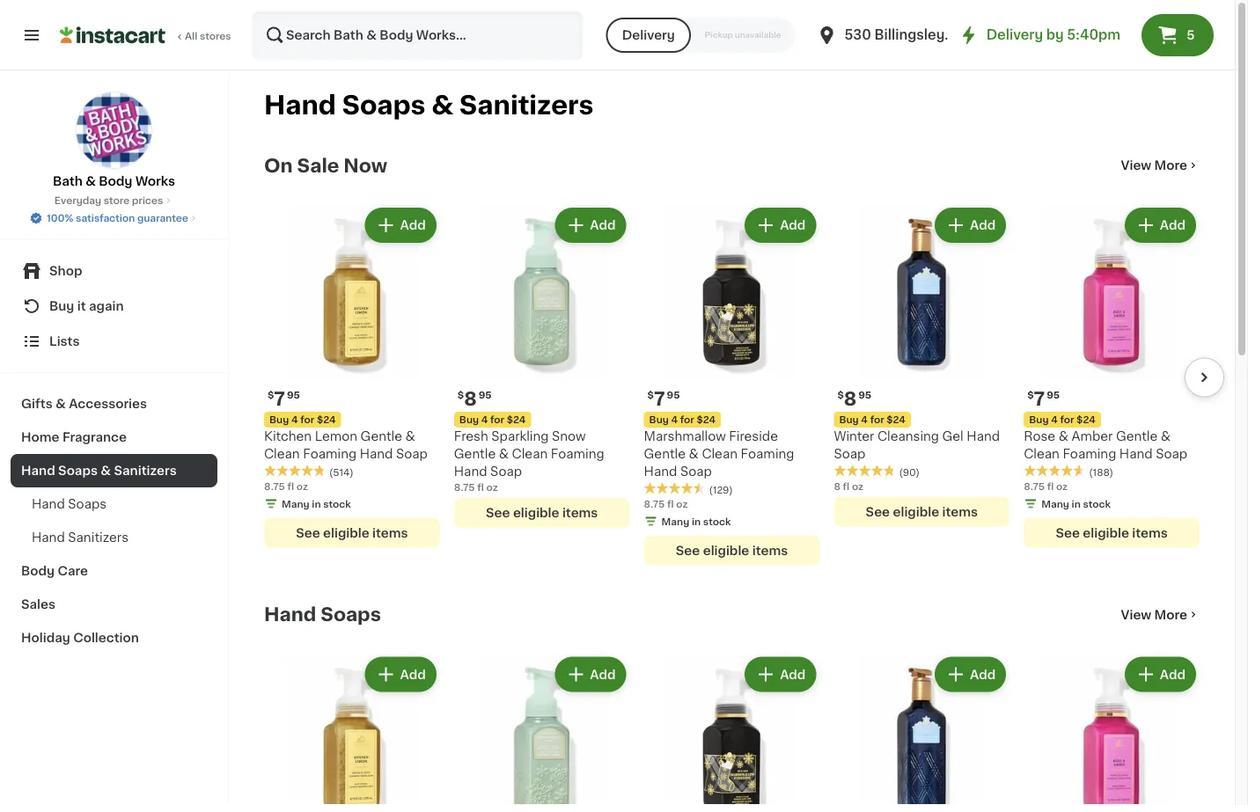 Task type: describe. For each thing, give the bounding box(es) containing it.
fresh
[[454, 430, 488, 443]]

1 horizontal spatial body
[[99, 175, 132, 188]]

oz inside fresh sparkling snow gentle & clean foaming hand soap 8.75 fl oz
[[487, 483, 498, 492]]

buy for fresh sparkling snow gentle & clean foaming hand soap
[[459, 415, 479, 425]]

store
[[104, 196, 130, 206]]

stores
[[200, 31, 231, 41]]

fragrance
[[62, 431, 127, 444]]

see eligible items for kitchen lemon gentle & clean foaming hand soap
[[296, 527, 408, 539]]

road
[[948, 29, 984, 41]]

soap inside winter cleansing gel hand soap
[[834, 448, 866, 460]]

4 for fresh sparkling snow gentle & clean foaming hand soap
[[481, 415, 488, 425]]

gentle inside rose & amber gentle & clean foaming hand soap
[[1116, 430, 1158, 443]]

$24 for rose & amber gentle & clean foaming hand soap
[[1077, 415, 1096, 425]]

lemon
[[315, 430, 358, 443]]

oz for winter cleansing gel hand soap
[[852, 481, 864, 491]]

7 for marshmallow
[[654, 389, 665, 408]]

kitchen
[[264, 430, 312, 443]]

for for fresh sparkling snow gentle & clean foaming hand soap
[[491, 415, 505, 425]]

oz for kitchen lemon gentle & clean foaming hand soap
[[297, 481, 308, 491]]

oz for rose & amber gentle & clean foaming hand soap
[[1057, 481, 1068, 491]]

winter cleansing gel hand soap
[[834, 430, 1000, 460]]

in for rose & amber gentle & clean foaming hand soap
[[1072, 499, 1081, 509]]

bath & body works
[[53, 175, 175, 188]]

95 for kitchen lemon gentle & clean foaming hand soap
[[287, 390, 300, 400]]

in for marshmallow fireside gentle & clean foaming hand soap
[[692, 517, 701, 526]]

Search field
[[254, 12, 582, 58]]

rose
[[1024, 430, 1056, 443]]

7 for rose
[[1034, 389, 1045, 408]]

foaming inside fresh sparkling snow gentle & clean foaming hand soap 8.75 fl oz
[[551, 448, 605, 460]]

collection
[[73, 632, 139, 645]]

holiday
[[21, 632, 70, 645]]

4 for marshmallow fireside gentle & clean foaming hand soap
[[671, 415, 678, 425]]

(90)
[[899, 467, 920, 477]]

billingsley
[[875, 29, 945, 41]]

fl for marshmallow fireside gentle & clean foaming hand soap
[[667, 499, 674, 509]]

see for winter cleansing gel hand soap
[[866, 506, 890, 518]]

gifts
[[21, 398, 53, 410]]

soap inside rose & amber gentle & clean foaming hand soap
[[1156, 448, 1188, 460]]

many in stock for rose & amber gentle & clean foaming hand soap
[[1042, 499, 1111, 509]]

hand sanitizers link
[[11, 521, 217, 555]]

many for kitchen lemon gentle & clean foaming hand soap
[[282, 499, 310, 509]]

foaming inside rose & amber gentle & clean foaming hand soap
[[1063, 448, 1117, 460]]

delivery by 5:40pm
[[987, 29, 1121, 41]]

see eligible items for marshmallow fireside gentle & clean foaming hand soap
[[676, 544, 788, 557]]

95 for rose & amber gentle & clean foaming hand soap
[[1047, 390, 1060, 400]]

see eligible items button for rose & amber gentle & clean foaming hand soap
[[1024, 518, 1200, 548]]

& inside kitchen lemon gentle & clean foaming hand soap
[[406, 430, 415, 443]]

all
[[185, 31, 197, 41]]

all stores
[[185, 31, 231, 41]]

for for rose & amber gentle & clean foaming hand soap
[[1061, 415, 1075, 425]]

8.75 inside fresh sparkling snow gentle & clean foaming hand soap 8.75 fl oz
[[454, 483, 475, 492]]

on
[[264, 156, 293, 175]]

& right amber
[[1161, 430, 1171, 443]]

eligible for winter cleansing gel hand soap
[[893, 506, 940, 518]]

works
[[135, 175, 175, 188]]

soap inside fresh sparkling snow gentle & clean foaming hand soap 8.75 fl oz
[[491, 466, 522, 478]]

marshmallow
[[644, 430, 726, 443]]

(129)
[[709, 485, 733, 495]]

100% satisfaction guarantee button
[[29, 208, 199, 225]]

cleansing
[[878, 430, 940, 443]]

buy left it
[[49, 300, 74, 313]]

95 for winter cleansing gel hand soap
[[859, 390, 872, 400]]

fresh sparkling snow gentle & clean foaming hand soap 8.75 fl oz
[[454, 430, 605, 492]]

buy for kitchen lemon gentle & clean foaming hand soap
[[269, 415, 289, 425]]

8.75 for kitchen lemon gentle & clean foaming hand soap
[[264, 481, 285, 491]]

buy for marshmallow fireside gentle & clean foaming hand soap
[[649, 415, 669, 425]]

soap inside marshmallow fireside gentle & clean foaming hand soap
[[681, 466, 712, 478]]

prices
[[132, 196, 163, 206]]

see for fresh sparkling snow gentle & clean foaming hand soap
[[486, 507, 510, 519]]

home fragrance link
[[11, 421, 217, 454]]

0 vertical spatial sanitizers
[[460, 93, 594, 118]]

buy 4 for $24 for marshmallow fireside gentle & clean foaming hand soap
[[649, 415, 716, 425]]

8 for fresh sparkling snow gentle & clean foaming hand soap
[[464, 389, 477, 408]]

4 for kitchen lemon gentle & clean foaming hand soap
[[291, 415, 298, 425]]

everyday store prices
[[54, 196, 163, 206]]

view for hand soaps
[[1121, 609, 1152, 621]]

now
[[344, 156, 387, 175]]

$ 8 95 for fresh sparkling snow gentle & clean foaming hand soap
[[458, 389, 492, 408]]

clean inside rose & amber gentle & clean foaming hand soap
[[1024, 448, 1060, 460]]

more for on sale now
[[1155, 159, 1188, 172]]

for for kitchen lemon gentle & clean foaming hand soap
[[300, 415, 315, 425]]

items for rose & amber gentle & clean foaming hand soap
[[1133, 527, 1168, 539]]

5:40pm
[[1067, 29, 1121, 41]]

body care
[[21, 565, 88, 578]]

care
[[58, 565, 88, 578]]

for for winter cleansing gel hand soap
[[871, 415, 885, 425]]

shop
[[49, 265, 82, 277]]

holiday collection link
[[11, 622, 217, 655]]

delivery for delivery by 5:40pm
[[987, 29, 1043, 41]]

4 for rose & amber gentle & clean foaming hand soap
[[1052, 415, 1058, 425]]

all stores link
[[60, 11, 232, 60]]

hand inside rose & amber gentle & clean foaming hand soap
[[1120, 448, 1153, 460]]

fl for kitchen lemon gentle & clean foaming hand soap
[[287, 481, 294, 491]]

service type group
[[606, 18, 796, 53]]

gentle inside kitchen lemon gentle & clean foaming hand soap
[[361, 430, 402, 443]]

95 for marshmallow fireside gentle & clean foaming hand soap
[[667, 390, 680, 400]]

everyday store prices link
[[54, 194, 174, 208]]

delivery by 5:40pm link
[[959, 25, 1121, 46]]

8.75 for rose & amber gentle & clean foaming hand soap
[[1024, 481, 1045, 491]]

bath & body works logo image
[[75, 92, 153, 169]]

many in stock for kitchen lemon gentle & clean foaming hand soap
[[282, 499, 351, 509]]

on sale now
[[264, 156, 387, 175]]

eligible for rose & amber gentle & clean foaming hand soap
[[1083, 527, 1130, 539]]

sales
[[21, 599, 56, 611]]

fl for rose & amber gentle & clean foaming hand soap
[[1048, 481, 1054, 491]]

eligible for fresh sparkling snow gentle & clean foaming hand soap
[[513, 507, 560, 519]]

buy 4 for $24 for fresh sparkling snow gentle & clean foaming hand soap
[[459, 415, 526, 425]]

gel
[[943, 430, 964, 443]]

amber
[[1072, 430, 1113, 443]]

8 for winter cleansing gel hand soap
[[844, 389, 857, 408]]

5
[[1187, 29, 1195, 41]]

foaming inside marshmallow fireside gentle & clean foaming hand soap
[[741, 448, 795, 460]]

lists link
[[11, 324, 217, 359]]

on sale now link
[[264, 155, 387, 176]]

gifts & accessories link
[[11, 387, 217, 421]]

oz for marshmallow fireside gentle & clean foaming hand soap
[[677, 499, 688, 509]]

2 vertical spatial sanitizers
[[68, 532, 129, 544]]

by
[[1047, 29, 1064, 41]]

clean inside fresh sparkling snow gentle & clean foaming hand soap 8.75 fl oz
[[512, 448, 548, 460]]

5 button
[[1142, 14, 1214, 56]]

view more for hand soaps
[[1121, 609, 1188, 621]]

fl inside fresh sparkling snow gentle & clean foaming hand soap 8.75 fl oz
[[477, 483, 484, 492]]

buy 4 for $24 for kitchen lemon gentle & clean foaming hand soap
[[269, 415, 336, 425]]

satisfaction
[[76, 214, 135, 223]]

8.75 fl oz for kitchen lemon gentle & clean foaming hand soap
[[264, 481, 308, 491]]

home
[[21, 431, 59, 444]]

view more link for hand soaps
[[1121, 606, 1200, 624]]

many for marshmallow fireside gentle & clean foaming hand soap
[[662, 517, 690, 526]]

& inside marshmallow fireside gentle & clean foaming hand soap
[[689, 448, 699, 460]]

item carousel region
[[240, 197, 1225, 576]]

530 billingsley road
[[845, 29, 984, 41]]

$ for marshmallow fireside gentle & clean foaming hand soap
[[648, 390, 654, 400]]

it
[[77, 300, 86, 313]]

& right rose
[[1059, 430, 1069, 443]]

$24 for kitchen lemon gentle & clean foaming hand soap
[[317, 415, 336, 425]]

everyday
[[54, 196, 101, 206]]

see eligible items button for winter cleansing gel hand soap
[[834, 497, 1010, 527]]

530 billingsley road button
[[817, 11, 984, 60]]



Task type: locate. For each thing, give the bounding box(es) containing it.
home fragrance
[[21, 431, 127, 444]]

8.75 down marshmallow
[[644, 499, 665, 509]]

buy up the kitchen on the left bottom of page
[[269, 415, 289, 425]]

gentle down fresh
[[454, 448, 496, 460]]

items for fresh sparkling snow gentle & clean foaming hand soap
[[563, 507, 598, 519]]

3 $ from the left
[[838, 390, 844, 400]]

$24 for fresh sparkling snow gentle & clean foaming hand soap
[[507, 415, 526, 425]]

body up sales
[[21, 565, 55, 578]]

stock for fireside
[[703, 517, 731, 526]]

1 $ 7 95 from the left
[[268, 389, 300, 408]]

4 4 from the left
[[671, 415, 678, 425]]

see eligible items button for marshmallow fireside gentle & clean foaming hand soap
[[644, 536, 820, 566]]

see eligible items down the (90)
[[866, 506, 978, 518]]

1 buy 4 for $24 from the left
[[269, 415, 336, 425]]

1 horizontal spatial $ 7 95
[[648, 389, 680, 408]]

marshmallow fireside gentle & clean foaming hand soap
[[644, 430, 795, 478]]

$24
[[317, 415, 336, 425], [507, 415, 526, 425], [887, 415, 906, 425], [697, 415, 716, 425], [1077, 415, 1096, 425]]

4 buy 4 for $24 from the left
[[649, 415, 716, 425]]

for up the kitchen on the left bottom of page
[[300, 415, 315, 425]]

rose & amber gentle & clean foaming hand soap
[[1024, 430, 1188, 460]]

(188)
[[1089, 467, 1114, 477]]

& inside hand soaps & sanitizers link
[[101, 465, 111, 477]]

95 up winter
[[859, 390, 872, 400]]

buy 4 for $24 for rose & amber gentle & clean foaming hand soap
[[1030, 415, 1096, 425]]

sale
[[297, 156, 339, 175]]

sales link
[[11, 588, 217, 622]]

1 vertical spatial hand soaps
[[264, 606, 381, 624]]

see for rose & amber gentle & clean foaming hand soap
[[1056, 527, 1080, 539]]

many down marshmallow fireside gentle & clean foaming hand soap
[[662, 517, 690, 526]]

see eligible items button down (129)
[[644, 536, 820, 566]]

$ for kitchen lemon gentle & clean foaming hand soap
[[268, 390, 274, 400]]

see eligible items button for kitchen lemon gentle & clean foaming hand soap
[[264, 518, 440, 548]]

clean
[[264, 448, 300, 460], [512, 448, 548, 460], [702, 448, 738, 460], [1024, 448, 1060, 460]]

in
[[312, 499, 321, 509], [1072, 499, 1081, 509], [692, 517, 701, 526]]

5 95 from the left
[[1047, 390, 1060, 400]]

0 horizontal spatial 8.75 fl oz
[[264, 481, 308, 491]]

oz down the kitchen on the left bottom of page
[[297, 481, 308, 491]]

winter
[[834, 430, 875, 443]]

4 foaming from the left
[[1063, 448, 1117, 460]]

2 horizontal spatial stock
[[1083, 499, 1111, 509]]

see eligible items down (129)
[[676, 544, 788, 557]]

95 up fresh
[[479, 390, 492, 400]]

view
[[1121, 159, 1152, 172], [1121, 609, 1152, 621]]

fl down rose
[[1048, 481, 1054, 491]]

8.75 down rose
[[1024, 481, 1045, 491]]

1 view more from the top
[[1121, 159, 1188, 172]]

delivery button
[[606, 18, 691, 53]]

fl for winter cleansing gel hand soap
[[843, 481, 850, 491]]

eligible for kitchen lemon gentle & clean foaming hand soap
[[323, 527, 370, 539]]

None search field
[[252, 11, 584, 60]]

0 horizontal spatial $ 8 95
[[458, 389, 492, 408]]

many in stock down (514) in the bottom of the page
[[282, 499, 351, 509]]

8.75 down the kitchen on the left bottom of page
[[264, 481, 285, 491]]

2 clean from the left
[[512, 448, 548, 460]]

clean up (129)
[[702, 448, 738, 460]]

body care link
[[11, 555, 217, 588]]

oz down winter
[[852, 481, 864, 491]]

$ up winter
[[838, 390, 844, 400]]

1 horizontal spatial 8
[[834, 481, 841, 491]]

oz down rose & amber gentle & clean foaming hand soap
[[1057, 481, 1068, 491]]

5 4 from the left
[[1052, 415, 1058, 425]]

$ up rose
[[1028, 390, 1034, 400]]

1 95 from the left
[[287, 390, 300, 400]]

shop link
[[11, 254, 217, 289]]

stock
[[323, 499, 351, 509], [1083, 499, 1111, 509], [703, 517, 731, 526]]

4 clean from the left
[[1024, 448, 1060, 460]]

& down search field
[[432, 93, 454, 118]]

items for kitchen lemon gentle & clean foaming hand soap
[[373, 527, 408, 539]]

many in stock down (188)
[[1042, 499, 1111, 509]]

2 $ from the left
[[458, 390, 464, 400]]

1 horizontal spatial many
[[662, 517, 690, 526]]

foaming inside kitchen lemon gentle & clean foaming hand soap
[[303, 448, 357, 460]]

0 vertical spatial hand soaps
[[32, 498, 107, 511]]

see eligible items button
[[834, 497, 1010, 527], [454, 498, 630, 528], [264, 518, 440, 548], [1024, 518, 1200, 548], [644, 536, 820, 566]]

eligible down (129)
[[703, 544, 750, 557]]

95 for fresh sparkling snow gentle & clean foaming hand soap
[[479, 390, 492, 400]]

$ up marshmallow
[[648, 390, 654, 400]]

soap
[[396, 448, 428, 460], [834, 448, 866, 460], [1156, 448, 1188, 460], [491, 466, 522, 478], [681, 466, 712, 478]]

1 7 from the left
[[274, 389, 285, 408]]

see eligible items down fresh sparkling snow gentle & clean foaming hand soap 8.75 fl oz
[[486, 507, 598, 519]]

8.75 for marshmallow fireside gentle & clean foaming hand soap
[[644, 499, 665, 509]]

4 up the kitchen on the left bottom of page
[[291, 415, 298, 425]]

items
[[943, 506, 978, 518], [563, 507, 598, 519], [373, 527, 408, 539], [1133, 527, 1168, 539], [753, 544, 788, 557]]

delivery
[[987, 29, 1043, 41], [622, 29, 675, 41]]

& inside fresh sparkling snow gentle & clean foaming hand soap 8.75 fl oz
[[499, 448, 509, 460]]

1 horizontal spatial delivery
[[987, 29, 1043, 41]]

0 horizontal spatial $ 7 95
[[268, 389, 300, 408]]

2 for from the left
[[491, 415, 505, 425]]

stock for &
[[1083, 499, 1111, 509]]

fl down marshmallow
[[667, 499, 674, 509]]

2 horizontal spatial in
[[1072, 499, 1081, 509]]

4 for from the left
[[681, 415, 695, 425]]

$ 7 95 up rose
[[1028, 389, 1060, 408]]

in down marshmallow fireside gentle & clean foaming hand soap
[[692, 517, 701, 526]]

$ 8 95 for winter cleansing gel hand soap
[[838, 389, 872, 408]]

gentle inside marshmallow fireside gentle & clean foaming hand soap
[[644, 448, 686, 460]]

hand soaps & sanitizers link
[[11, 454, 217, 488]]

stock down (129)
[[703, 517, 731, 526]]

2 $ 8 95 from the left
[[838, 389, 872, 408]]

2 view more from the top
[[1121, 609, 1188, 621]]

4 up marshmallow
[[671, 415, 678, 425]]

gentle inside fresh sparkling snow gentle & clean foaming hand soap 8.75 fl oz
[[454, 448, 496, 460]]

guarantee
[[137, 214, 188, 223]]

see eligible items down (514) in the bottom of the page
[[296, 527, 408, 539]]

& down sparkling
[[499, 448, 509, 460]]

in down rose & amber gentle & clean foaming hand soap
[[1072, 499, 1081, 509]]

body
[[99, 175, 132, 188], [21, 565, 55, 578]]

5 for from the left
[[1061, 415, 1075, 425]]

2 $24 from the left
[[507, 415, 526, 425]]

hand inside marshmallow fireside gentle & clean foaming hand soap
[[644, 466, 677, 478]]

$ for winter cleansing gel hand soap
[[838, 390, 844, 400]]

$ 7 95 for kitchen
[[268, 389, 300, 408]]

clean down the kitchen on the left bottom of page
[[264, 448, 300, 460]]

view more link
[[1121, 157, 1200, 174], [1121, 606, 1200, 624]]

0 vertical spatial view more link
[[1121, 157, 1200, 174]]

view for on sale now
[[1121, 159, 1152, 172]]

$24 up marshmallow
[[697, 415, 716, 425]]

lists
[[49, 335, 80, 348]]

2 view from the top
[[1121, 609, 1152, 621]]

eligible
[[893, 506, 940, 518], [513, 507, 560, 519], [323, 527, 370, 539], [1083, 527, 1130, 539], [703, 544, 750, 557]]

1 horizontal spatial in
[[692, 517, 701, 526]]

items for marshmallow fireside gentle & clean foaming hand soap
[[753, 544, 788, 557]]

1 clean from the left
[[264, 448, 300, 460]]

3 for from the left
[[871, 415, 885, 425]]

2 $ 7 95 from the left
[[648, 389, 680, 408]]

for up marshmallow
[[681, 415, 695, 425]]

bath
[[53, 175, 83, 188]]

2 4 from the left
[[481, 415, 488, 425]]

3 4 from the left
[[861, 415, 868, 425]]

100% satisfaction guarantee
[[47, 214, 188, 223]]

hand soaps & sanitizers down fragrance
[[21, 465, 177, 477]]

0 horizontal spatial in
[[312, 499, 321, 509]]

$24 for marshmallow fireside gentle & clean foaming hand soap
[[697, 415, 716, 425]]

1 $ from the left
[[268, 390, 274, 400]]

$ for fresh sparkling snow gentle & clean foaming hand soap
[[458, 390, 464, 400]]

view more
[[1121, 159, 1188, 172], [1121, 609, 1188, 621]]

2 horizontal spatial 8
[[844, 389, 857, 408]]

2 7 from the left
[[654, 389, 665, 408]]

1 vertical spatial more
[[1155, 609, 1188, 621]]

foaming down snow at the left of page
[[551, 448, 605, 460]]

4 $ from the left
[[648, 390, 654, 400]]

buy it again
[[49, 300, 124, 313]]

buy for winter cleansing gel hand soap
[[840, 415, 859, 425]]

stock for lemon
[[323, 499, 351, 509]]

0 horizontal spatial body
[[21, 565, 55, 578]]

0 horizontal spatial many
[[282, 499, 310, 509]]

again
[[89, 300, 124, 313]]

eligible for marshmallow fireside gentle & clean foaming hand soap
[[703, 544, 750, 557]]

see eligible items button down the (90)
[[834, 497, 1010, 527]]

buy it again link
[[11, 289, 217, 324]]

eligible down (188)
[[1083, 527, 1130, 539]]

for up amber
[[1061, 415, 1075, 425]]

1 4 from the left
[[291, 415, 298, 425]]

2 view more link from the top
[[1121, 606, 1200, 624]]

& inside gifts & accessories link
[[56, 398, 66, 410]]

2 buy 4 for $24 from the left
[[459, 415, 526, 425]]

3 $24 from the left
[[887, 415, 906, 425]]

foaming down amber
[[1063, 448, 1117, 460]]

see eligible items button for fresh sparkling snow gentle & clean foaming hand soap
[[454, 498, 630, 528]]

1 horizontal spatial hand soaps
[[264, 606, 381, 624]]

buy up fresh
[[459, 415, 479, 425]]

foaming down fireside
[[741, 448, 795, 460]]

see eligible items for winter cleansing gel hand soap
[[866, 506, 978, 518]]

see eligible items for rose & amber gentle & clean foaming hand soap
[[1056, 527, 1168, 539]]

many in stock
[[282, 499, 351, 509], [1042, 499, 1111, 509], [662, 517, 731, 526]]

1 view from the top
[[1121, 159, 1152, 172]]

1 more from the top
[[1155, 159, 1188, 172]]

$
[[268, 390, 274, 400], [458, 390, 464, 400], [838, 390, 844, 400], [648, 390, 654, 400], [1028, 390, 1034, 400]]

many in stock down (129)
[[662, 517, 731, 526]]

8.75 fl oz
[[264, 481, 308, 491], [1024, 481, 1068, 491], [644, 499, 688, 509]]

1 vertical spatial body
[[21, 565, 55, 578]]

instacart logo image
[[60, 25, 166, 46]]

see eligible items button down (514) in the bottom of the page
[[264, 518, 440, 548]]

see for marshmallow fireside gentle & clean foaming hand soap
[[676, 544, 700, 557]]

hand sanitizers
[[32, 532, 129, 544]]

see eligible items
[[866, 506, 978, 518], [486, 507, 598, 519], [296, 527, 408, 539], [1056, 527, 1168, 539], [676, 544, 788, 557]]

$24 up sparkling
[[507, 415, 526, 425]]

foaming
[[303, 448, 357, 460], [551, 448, 605, 460], [741, 448, 795, 460], [1063, 448, 1117, 460]]

1 foaming from the left
[[303, 448, 357, 460]]

4 up winter
[[861, 415, 868, 425]]

$ for rose & amber gentle & clean foaming hand soap
[[1028, 390, 1034, 400]]

0 horizontal spatial many in stock
[[282, 499, 351, 509]]

for up winter
[[871, 415, 885, 425]]

hand soaps link for hand soaps view more "link"
[[264, 604, 381, 625]]

delivery for delivery
[[622, 29, 675, 41]]

hand soaps & sanitizers down search field
[[264, 93, 594, 118]]

view more link for on sale now
[[1121, 157, 1200, 174]]

$ 8 95 up fresh
[[458, 389, 492, 408]]

7 for kitchen
[[274, 389, 285, 408]]

0 horizontal spatial hand soaps & sanitizers
[[21, 465, 177, 477]]

1 $ 8 95 from the left
[[458, 389, 492, 408]]

$ 7 95 for marshmallow
[[648, 389, 680, 408]]

2 horizontal spatial 8.75 fl oz
[[1024, 481, 1068, 491]]

for up sparkling
[[491, 415, 505, 425]]

& down home fragrance link
[[101, 465, 111, 477]]

clean inside marshmallow fireside gentle & clean foaming hand soap
[[702, 448, 738, 460]]

body up store at left
[[99, 175, 132, 188]]

8.75 fl oz for rose & amber gentle & clean foaming hand soap
[[1024, 481, 1068, 491]]

snow
[[552, 430, 586, 443]]

3 7 from the left
[[1034, 389, 1045, 408]]

buy up winter
[[840, 415, 859, 425]]

0 vertical spatial hand soaps & sanitizers
[[264, 93, 594, 118]]

95
[[287, 390, 300, 400], [479, 390, 492, 400], [859, 390, 872, 400], [667, 390, 680, 400], [1047, 390, 1060, 400]]

$24 up lemon
[[317, 415, 336, 425]]

gentle right amber
[[1116, 430, 1158, 443]]

sparkling
[[492, 430, 549, 443]]

8.75 fl oz down marshmallow
[[644, 499, 688, 509]]

many down rose
[[1042, 499, 1070, 509]]

add button
[[367, 210, 435, 241], [557, 210, 625, 241], [747, 210, 815, 241], [937, 210, 1005, 241], [1127, 210, 1195, 241], [367, 659, 435, 691], [557, 659, 625, 691], [747, 659, 815, 691], [937, 659, 1005, 691], [1127, 659, 1195, 691]]

hand
[[264, 93, 336, 118], [967, 430, 1000, 443], [360, 448, 393, 460], [1120, 448, 1153, 460], [21, 465, 55, 477], [454, 466, 487, 478], [644, 466, 677, 478], [32, 498, 65, 511], [32, 532, 65, 544], [264, 606, 316, 624]]

holiday collection
[[21, 632, 139, 645]]

delivery inside button
[[622, 29, 675, 41]]

buy 4 for $24 up fresh
[[459, 415, 526, 425]]

0 vertical spatial more
[[1155, 159, 1188, 172]]

3 foaming from the left
[[741, 448, 795, 460]]

$ 8 95
[[458, 389, 492, 408], [838, 389, 872, 408]]

see eligible items for fresh sparkling snow gentle & clean foaming hand soap
[[486, 507, 598, 519]]

eligible down (514) in the bottom of the page
[[323, 527, 370, 539]]

product group
[[264, 204, 440, 548], [454, 204, 630, 528], [644, 204, 820, 566], [834, 204, 1010, 527], [1024, 204, 1200, 548], [264, 654, 440, 806], [454, 654, 630, 806], [644, 654, 820, 806], [834, 654, 1010, 806], [1024, 654, 1200, 806]]

& down marshmallow
[[689, 448, 699, 460]]

hand soaps link
[[11, 488, 217, 521], [264, 604, 381, 625]]

view more for on sale now
[[1121, 159, 1188, 172]]

gentle
[[361, 430, 402, 443], [1116, 430, 1158, 443], [454, 448, 496, 460], [644, 448, 686, 460]]

1 vertical spatial sanitizers
[[114, 465, 177, 477]]

8.75 down fresh
[[454, 483, 475, 492]]

0 vertical spatial body
[[99, 175, 132, 188]]

100%
[[47, 214, 74, 223]]

gifts & accessories
[[21, 398, 147, 410]]

buy
[[49, 300, 74, 313], [269, 415, 289, 425], [459, 415, 479, 425], [840, 415, 859, 425], [649, 415, 669, 425], [1030, 415, 1049, 425]]

★★★★★
[[264, 465, 326, 477], [264, 465, 326, 477], [834, 465, 896, 477], [834, 465, 896, 477], [1024, 465, 1086, 477], [1024, 465, 1086, 477], [644, 483, 706, 495], [644, 483, 706, 495]]

1 horizontal spatial hand soaps link
[[264, 604, 381, 625]]

$ 7 95 for rose
[[1028, 389, 1060, 408]]

4
[[291, 415, 298, 425], [481, 415, 488, 425], [861, 415, 868, 425], [671, 415, 678, 425], [1052, 415, 1058, 425]]

95 up rose
[[1047, 390, 1060, 400]]

buy 4 for $24 for winter cleansing gel hand soap
[[840, 415, 906, 425]]

hand inside fresh sparkling snow gentle & clean foaming hand soap 8.75 fl oz
[[454, 466, 487, 478]]

$ 8 95 up winter
[[838, 389, 872, 408]]

1 vertical spatial view
[[1121, 609, 1152, 621]]

sanitizers
[[460, 93, 594, 118], [114, 465, 177, 477], [68, 532, 129, 544]]

fireside
[[729, 430, 778, 443]]

2 horizontal spatial many in stock
[[1042, 499, 1111, 509]]

3 buy 4 for $24 from the left
[[840, 415, 906, 425]]

8 up winter
[[844, 389, 857, 408]]

1 vertical spatial hand soaps link
[[264, 604, 381, 625]]

2 more from the top
[[1155, 609, 1188, 621]]

see
[[866, 506, 890, 518], [486, 507, 510, 519], [296, 527, 320, 539], [1056, 527, 1080, 539], [676, 544, 700, 557]]

hand soaps & sanitizers
[[264, 93, 594, 118], [21, 465, 177, 477]]

$ 7 95
[[268, 389, 300, 408], [648, 389, 680, 408], [1028, 389, 1060, 408]]

accessories
[[69, 398, 147, 410]]

buy 4 for $24 up winter
[[840, 415, 906, 425]]

1 vertical spatial view more
[[1121, 609, 1188, 621]]

hand inside kitchen lemon gentle & clean foaming hand soap
[[360, 448, 393, 460]]

buy for rose & amber gentle & clean foaming hand soap
[[1030, 415, 1049, 425]]

8 up fresh
[[464, 389, 477, 408]]

7 up rose
[[1034, 389, 1045, 408]]

$ 7 95 up marshmallow
[[648, 389, 680, 408]]

5 buy 4 for $24 from the left
[[1030, 415, 1096, 425]]

0 vertical spatial view more
[[1121, 159, 1188, 172]]

5 $24 from the left
[[1077, 415, 1096, 425]]

soaps
[[342, 93, 426, 118], [58, 465, 98, 477], [68, 498, 107, 511], [321, 606, 381, 624]]

kitchen lemon gentle & clean foaming hand soap
[[264, 430, 428, 460]]

3 clean from the left
[[702, 448, 738, 460]]

$ up fresh
[[458, 390, 464, 400]]

many for rose & amber gentle & clean foaming hand soap
[[1042, 499, 1070, 509]]

0 horizontal spatial hand soaps
[[32, 498, 107, 511]]

oz
[[297, 481, 308, 491], [852, 481, 864, 491], [1057, 481, 1068, 491], [487, 483, 498, 492], [677, 499, 688, 509]]

1 for from the left
[[300, 415, 315, 425]]

$ 7 95 up the kitchen on the left bottom of page
[[268, 389, 300, 408]]

$24 for winter cleansing gel hand soap
[[887, 415, 906, 425]]

more for hand soaps
[[1155, 609, 1188, 621]]

1 horizontal spatial $ 8 95
[[838, 389, 872, 408]]

8.75 fl oz for marshmallow fireside gentle & clean foaming hand soap
[[644, 499, 688, 509]]

eligible down fresh sparkling snow gentle & clean foaming hand soap 8.75 fl oz
[[513, 507, 560, 519]]

4 $24 from the left
[[697, 415, 716, 425]]

7 up marshmallow
[[654, 389, 665, 408]]

95 up the kitchen on the left bottom of page
[[287, 390, 300, 400]]

1 horizontal spatial hand soaps & sanitizers
[[264, 93, 594, 118]]

stock down (188)
[[1083, 499, 1111, 509]]

2 95 from the left
[[479, 390, 492, 400]]

items for winter cleansing gel hand soap
[[943, 506, 978, 518]]

8.75
[[264, 481, 285, 491], [1024, 481, 1045, 491], [454, 483, 475, 492], [644, 499, 665, 509]]

eligible down the (90)
[[893, 506, 940, 518]]

3 $ 7 95 from the left
[[1028, 389, 1060, 408]]

0 horizontal spatial stock
[[323, 499, 351, 509]]

0 horizontal spatial 8
[[464, 389, 477, 408]]

see for kitchen lemon gentle & clean foaming hand soap
[[296, 527, 320, 539]]

530
[[845, 29, 872, 41]]

8.75 fl oz down the kitchen on the left bottom of page
[[264, 481, 308, 491]]

0 vertical spatial hand soaps link
[[11, 488, 217, 521]]

$24 up amber
[[1077, 415, 1096, 425]]

hand soaps link for hand sanitizers link
[[11, 488, 217, 521]]

hand inside winter cleansing gel hand soap
[[967, 430, 1000, 443]]

4 up rose
[[1052, 415, 1058, 425]]

2 foaming from the left
[[551, 448, 605, 460]]

many
[[282, 499, 310, 509], [1042, 499, 1070, 509], [662, 517, 690, 526]]

for
[[300, 415, 315, 425], [491, 415, 505, 425], [871, 415, 885, 425], [681, 415, 695, 425], [1061, 415, 1075, 425]]

buy 4 for $24 up rose
[[1030, 415, 1096, 425]]

4 up fresh
[[481, 415, 488, 425]]

0 vertical spatial view
[[1121, 159, 1152, 172]]

4 95 from the left
[[667, 390, 680, 400]]

clean down sparkling
[[512, 448, 548, 460]]

1 vertical spatial hand soaps & sanitizers
[[21, 465, 177, 477]]

0 horizontal spatial 7
[[274, 389, 285, 408]]

1 horizontal spatial stock
[[703, 517, 731, 526]]

7
[[274, 389, 285, 408], [654, 389, 665, 408], [1034, 389, 1045, 408]]

in for kitchen lemon gentle & clean foaming hand soap
[[312, 499, 321, 509]]

buy 4 for $24 up the kitchen on the left bottom of page
[[269, 415, 336, 425]]

7 up the kitchen on the left bottom of page
[[274, 389, 285, 408]]

many down the kitchen on the left bottom of page
[[282, 499, 310, 509]]

5 $ from the left
[[1028, 390, 1034, 400]]

soap inside kitchen lemon gentle & clean foaming hand soap
[[396, 448, 428, 460]]

2 horizontal spatial many
[[1042, 499, 1070, 509]]

1 $24 from the left
[[317, 415, 336, 425]]

for for marshmallow fireside gentle & clean foaming hand soap
[[681, 415, 695, 425]]

stock down (514) in the bottom of the page
[[323, 499, 351, 509]]

2 horizontal spatial $ 7 95
[[1028, 389, 1060, 408]]

& right gifts
[[56, 398, 66, 410]]

4 for winter cleansing gel hand soap
[[861, 415, 868, 425]]

3 95 from the left
[[859, 390, 872, 400]]

bath & body works link
[[53, 92, 175, 190]]

in down kitchen lemon gentle & clean foaming hand soap
[[312, 499, 321, 509]]

95 up marshmallow
[[667, 390, 680, 400]]

clean inside kitchen lemon gentle & clean foaming hand soap
[[264, 448, 300, 460]]

oz down fresh
[[487, 483, 498, 492]]

0 horizontal spatial delivery
[[622, 29, 675, 41]]

& inside bath & body works link
[[86, 175, 96, 188]]

1 horizontal spatial 8.75 fl oz
[[644, 499, 688, 509]]

2 horizontal spatial 7
[[1034, 389, 1045, 408]]

8 down winter
[[834, 481, 841, 491]]

(514)
[[329, 467, 354, 477]]

&
[[432, 93, 454, 118], [86, 175, 96, 188], [56, 398, 66, 410], [406, 430, 415, 443], [1059, 430, 1069, 443], [1161, 430, 1171, 443], [499, 448, 509, 460], [689, 448, 699, 460], [101, 465, 111, 477]]

many in stock for marshmallow fireside gentle & clean foaming hand soap
[[662, 517, 731, 526]]

1 view more link from the top
[[1121, 157, 1200, 174]]

fl down winter
[[843, 481, 850, 491]]

8 fl oz
[[834, 481, 864, 491]]

see eligible items button down fresh sparkling snow gentle & clean foaming hand soap 8.75 fl oz
[[454, 498, 630, 528]]

1 horizontal spatial 7
[[654, 389, 665, 408]]

1 horizontal spatial many in stock
[[662, 517, 731, 526]]

$24 up the "cleansing"
[[887, 415, 906, 425]]

0 horizontal spatial hand soaps link
[[11, 488, 217, 521]]

fl down the kitchen on the left bottom of page
[[287, 481, 294, 491]]

1 vertical spatial view more link
[[1121, 606, 1200, 624]]



Task type: vqa. For each thing, say whether or not it's contained in the screenshot.


